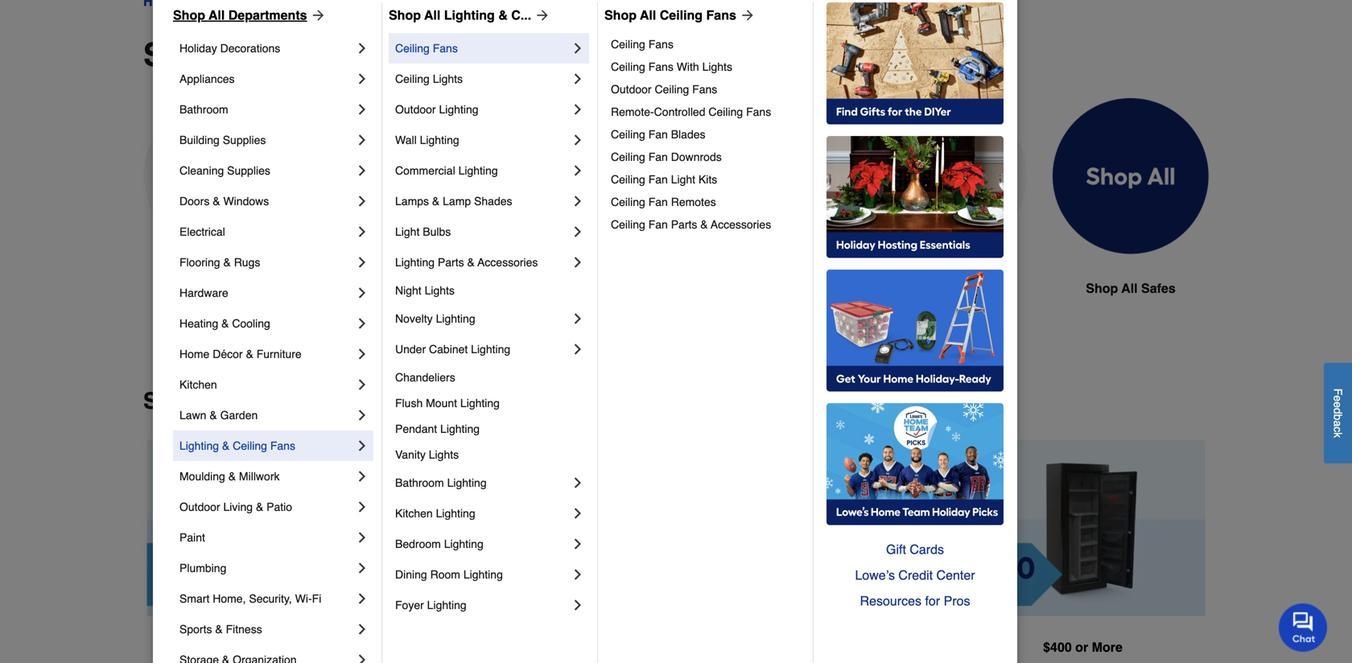 Task type: describe. For each thing, give the bounding box(es) containing it.
outdoor ceiling fans link
[[611, 78, 802, 101]]

ceiling inside 'outdoor ceiling fans' link
[[655, 83, 689, 96]]

chevron right image for lighting & ceiling fans
[[354, 438, 370, 454]]

shop for shop safes by price
[[143, 388, 200, 414]]

chevron right image for hardware
[[354, 285, 370, 301]]

smart
[[179, 592, 210, 605]]

$400 or more
[[1043, 640, 1123, 655]]

gun safes
[[371, 281, 435, 296]]

chevron right image for electrical
[[354, 224, 370, 240]]

or
[[259, 640, 272, 655]]

vanity
[[395, 448, 426, 461]]

cards
[[910, 542, 944, 557]]

1 vertical spatial light
[[395, 225, 420, 238]]

supplies for cleaning supplies
[[227, 164, 270, 177]]

chevron right image for lamps & lamp shades
[[570, 193, 586, 209]]

1 horizontal spatial parts
[[671, 218, 697, 231]]

a black honeywell chest safe with the top open. image
[[689, 98, 845, 254]]

night
[[395, 284, 421, 297]]

ceiling fan remotes link
[[611, 191, 802, 213]]

moulding & millwork
[[179, 470, 280, 483]]

1 vertical spatial parts
[[438, 256, 464, 269]]

k
[[1332, 432, 1345, 438]]

chevron right image for sports & fitness
[[354, 621, 370, 637]]

lighting left c... on the top left of the page
[[444, 8, 495, 23]]

flush mount lighting
[[395, 397, 500, 410]]

building
[[179, 134, 220, 146]]

pendant lighting
[[395, 423, 480, 435]]

for
[[925, 594, 940, 608]]

lowe's credit center link
[[827, 563, 1004, 588]]

remote-controlled ceiling fans
[[611, 105, 771, 118]]

ceiling inside ceiling fan parts & accessories link
[[611, 218, 645, 231]]

chevron right image for outdoor lighting
[[570, 101, 586, 118]]

moulding
[[179, 470, 225, 483]]

ceiling inside ceiling lights link
[[395, 72, 430, 85]]

fans up outdoor ceiling fans
[[648, 60, 674, 73]]

f
[[1332, 388, 1345, 395]]

room
[[430, 568, 460, 581]]

dining
[[395, 568, 427, 581]]

ceiling up ceiling fans with lights
[[611, 38, 645, 51]]

–
[[808, 640, 815, 655]]

heating
[[179, 317, 218, 330]]

lawn & garden
[[179, 409, 258, 422]]

night lights link
[[395, 278, 586, 303]]

fans up moulding & millwork link on the left of the page
[[270, 439, 295, 452]]

fans up the remote-controlled ceiling fans link
[[692, 83, 717, 96]]

$99 or less. image
[[146, 440, 392, 616]]

vanity lights link
[[395, 442, 586, 468]]

bathroom lighting link
[[395, 468, 570, 498]]

safes for fireproof safes
[[234, 281, 269, 296]]

all for lighting
[[424, 8, 441, 23]]

gift cards link
[[827, 537, 1004, 563]]

chandeliers
[[395, 371, 455, 384]]

hardware link
[[179, 278, 354, 308]]

windows
[[223, 195, 269, 208]]

outdoor lighting link
[[395, 94, 570, 125]]

& inside sports & fitness 'link'
[[215, 623, 223, 636]]

chevron right image for lawn & garden
[[354, 407, 370, 423]]

chevron right image for ceiling fans
[[570, 40, 586, 56]]

remote-controlled ceiling fans link
[[611, 101, 802, 123]]

chevron right image for novelty lighting
[[570, 311, 586, 327]]

doors & windows
[[179, 195, 269, 208]]

center
[[936, 568, 975, 583]]

chevron right image for under cabinet lighting
[[570, 341, 586, 357]]

lighting down outdoor lighting
[[420, 134, 459, 146]]

décor
[[213, 348, 243, 361]]

cleaning supplies
[[179, 164, 270, 177]]

shop for shop all ceiling fans
[[604, 8, 637, 23]]

chevron right image for cleaning supplies
[[354, 163, 370, 179]]

ceiling inside "ceiling fan remotes" link
[[611, 196, 645, 208]]

resources for pros link
[[827, 588, 1004, 614]]

chevron right image for outdoor living & patio
[[354, 499, 370, 515]]

chevron right image for heating & cooling
[[354, 316, 370, 332]]

lighting down room
[[427, 599, 467, 612]]

ceiling fan blades
[[611, 128, 705, 141]]

novelty lighting
[[395, 312, 475, 325]]

0 horizontal spatial ceiling fans
[[395, 42, 458, 55]]

wi-
[[295, 592, 312, 605]]

2 e from the top
[[1332, 402, 1345, 408]]

supplies for building supplies
[[223, 134, 266, 146]]

ceiling inside "shop all ceiling fans" link
[[660, 8, 703, 23]]

gift cards
[[886, 542, 944, 557]]

all for departments
[[209, 8, 225, 23]]

& inside lamps & lamp shades link
[[432, 195, 440, 208]]

1 horizontal spatial accessories
[[711, 218, 771, 231]]

foyer
[[395, 599, 424, 612]]

chevron right image for bedroom lighting
[[570, 536, 586, 552]]

lighting & ceiling fans
[[179, 439, 295, 452]]

kits
[[699, 173, 717, 186]]

& inside outdoor living & patio link
[[256, 501, 263, 514]]

flush
[[395, 397, 423, 410]]

fan for downrods
[[648, 151, 668, 163]]

flooring & rugs link
[[179, 247, 354, 278]]

& inside lighting parts & accessories link
[[467, 256, 475, 269]]

ceiling inside the remote-controlled ceiling fans link
[[709, 105, 743, 118]]

mount
[[426, 397, 457, 410]]

heating & cooling
[[179, 317, 270, 330]]

lighting inside 'link'
[[439, 103, 479, 116]]

$200 to $400. image
[[689, 440, 934, 617]]

chevron right image for flooring & rugs
[[354, 254, 370, 270]]

ceiling fan light kits link
[[611, 168, 802, 191]]

paint
[[179, 531, 205, 544]]

fan for remotes
[[648, 196, 668, 208]]

& inside doors & windows link
[[213, 195, 220, 208]]

fans up ceiling fans with lights
[[648, 38, 674, 51]]

flush mount lighting link
[[395, 390, 586, 416]]

lighting up under cabinet lighting
[[436, 312, 475, 325]]

ceiling inside lighting & ceiling fans link
[[233, 439, 267, 452]]

doors
[[179, 195, 210, 208]]

home for home safes
[[548, 281, 584, 296]]

ceiling fans with lights
[[611, 60, 732, 73]]

holiday hosting essentials. image
[[827, 136, 1004, 258]]

kitchen for kitchen
[[179, 378, 217, 391]]

ceiling inside ceiling fan blades link
[[611, 128, 645, 141]]

bathroom lighting
[[395, 476, 487, 489]]

ceiling fan downrods
[[611, 151, 722, 163]]

& inside home décor & furniture link
[[246, 348, 253, 361]]

home safes
[[548, 281, 622, 296]]

chevron right image for foyer lighting
[[570, 597, 586, 613]]

find gifts for the diyer. image
[[827, 2, 1004, 125]]

1 vertical spatial accessories
[[478, 256, 538, 269]]

& inside shop all lighting & c... link
[[498, 8, 508, 23]]

shop all ceiling fans link
[[604, 6, 756, 25]]

kitchen link
[[179, 369, 354, 400]]

chevron right image for light bulbs
[[570, 224, 586, 240]]

lowe's
[[855, 568, 895, 583]]

heating & cooling link
[[179, 308, 354, 339]]

ceiling fans with lights link
[[611, 56, 802, 78]]

& inside the 'heating & cooling' link
[[221, 317, 229, 330]]

credit
[[899, 568, 933, 583]]

lighting up dining room lighting
[[444, 538, 484, 551]]

& inside lawn & garden link
[[210, 409, 217, 422]]

vanity lights
[[395, 448, 459, 461]]

shop all departments
[[173, 8, 307, 23]]

millwork
[[239, 470, 280, 483]]

resources for pros
[[860, 594, 970, 608]]

pendant
[[395, 423, 437, 435]]

price
[[305, 388, 360, 414]]

f e e d b a c k button
[[1324, 363, 1352, 463]]

home décor & furniture
[[179, 348, 302, 361]]

ceiling inside ceiling fans with lights link
[[611, 60, 645, 73]]

safes for gun safes
[[401, 281, 435, 296]]

fireproof safes link
[[143, 98, 299, 337]]

chevron right image for kitchen
[[354, 377, 370, 393]]

lights up 'outdoor ceiling fans' link
[[702, 60, 732, 73]]

all for ceiling
[[640, 8, 656, 23]]



Task type: locate. For each thing, give the bounding box(es) containing it.
fan up ceiling fan downrods in the top of the page
[[648, 128, 668, 141]]

electrical
[[179, 225, 225, 238]]

arrow right image for shop all ceiling fans
[[736, 7, 756, 23]]

1 horizontal spatial ceiling fans link
[[611, 33, 802, 56]]

chevron right image for bathroom lighting
[[570, 475, 586, 491]]

chevron right image for wall lighting
[[570, 132, 586, 148]]

chevron right image for home décor & furniture
[[354, 346, 370, 362]]

supplies inside cleaning supplies link
[[227, 164, 270, 177]]

kitchen for kitchen lighting
[[395, 507, 433, 520]]

chevron right image for commercial lighting
[[570, 163, 586, 179]]

& left rugs
[[223, 256, 231, 269]]

foyer lighting link
[[395, 590, 570, 621]]

& up moulding & millwork
[[222, 439, 230, 452]]

chevron right image for building supplies
[[354, 132, 370, 148]]

lighting inside "link"
[[447, 476, 487, 489]]

1 vertical spatial supplies
[[227, 164, 270, 177]]

lighting down chandeliers link
[[460, 397, 500, 410]]

outdoor for outdoor living & patio
[[179, 501, 220, 514]]

1 arrow right image from the left
[[531, 7, 551, 23]]

shop all safes link
[[1053, 98, 1209, 337]]

arrow right image
[[307, 7, 326, 23]]

shop up ceiling fans with lights
[[604, 8, 637, 23]]

electrical link
[[179, 217, 354, 247]]

& left lamp
[[432, 195, 440, 208]]

1 vertical spatial kitchen
[[395, 507, 433, 520]]

shop for shop all lighting & c...
[[389, 8, 421, 23]]

supplies up windows
[[227, 164, 270, 177]]

kitchen lighting
[[395, 507, 475, 520]]

fans up ceiling fan blades link
[[746, 105, 771, 118]]

a black sentrysafe fireproof safe. image
[[143, 98, 299, 254]]

accessories
[[711, 218, 771, 231], [478, 256, 538, 269]]

lights for ceiling lights
[[433, 72, 463, 85]]

f e e d b a c k
[[1332, 388, 1345, 438]]

lamps & lamp shades link
[[395, 186, 570, 217]]

outdoor living & patio link
[[179, 492, 354, 522]]

holiday
[[179, 42, 217, 55]]

fans up ceiling fans with lights link
[[706, 8, 736, 23]]

0 vertical spatial accessories
[[711, 218, 771, 231]]

shop all departments link
[[173, 6, 326, 25]]

controlled
[[654, 105, 705, 118]]

pros
[[944, 594, 970, 608]]

fan
[[648, 128, 668, 141], [648, 151, 668, 163], [648, 173, 668, 186], [648, 196, 668, 208], [648, 218, 668, 231]]

ceiling fan parts & accessories link
[[611, 213, 802, 236]]

$400
[[819, 640, 848, 655]]

gift
[[886, 542, 906, 557]]

outdoor up remote-
[[611, 83, 652, 96]]

arrow right image for shop all lighting & c...
[[531, 7, 551, 23]]

chevron right image for paint
[[354, 530, 370, 546]]

chevron right image for kitchen lighting
[[570, 505, 586, 522]]

a
[[1332, 420, 1345, 427]]

fan down ceiling fan remotes
[[648, 218, 668, 231]]

lighting up gun safes
[[395, 256, 435, 269]]

0 vertical spatial outdoor
[[611, 83, 652, 96]]

ceiling down remote-
[[611, 128, 645, 141]]

arrow right image inside "shop all ceiling fans" link
[[736, 7, 756, 23]]

0 horizontal spatial arrow right image
[[531, 7, 551, 23]]

lamps & lamp shades
[[395, 195, 512, 208]]

appliances
[[179, 72, 235, 85]]

kitchen up "bedroom"
[[395, 507, 433, 520]]

moulding & millwork link
[[179, 461, 354, 492]]

0 horizontal spatial shop
[[173, 8, 205, 23]]

& down 'light bulbs' link
[[467, 256, 475, 269]]

& right doors
[[213, 195, 220, 208]]

less
[[275, 640, 305, 655]]

departments
[[228, 8, 307, 23]]

0 horizontal spatial ceiling fans link
[[395, 33, 570, 64]]

0 horizontal spatial light
[[395, 225, 420, 238]]

a black sentrysafe home safe with the door ajar. image
[[507, 98, 663, 254]]

lights for vanity lights
[[429, 448, 459, 461]]

2 arrow right image from the left
[[736, 7, 756, 23]]

ceiling fans link up with
[[611, 33, 802, 56]]

2 fan from the top
[[648, 151, 668, 163]]

light left kits at right top
[[671, 173, 695, 186]]

arrow right image inside shop all lighting & c... link
[[531, 7, 551, 23]]

outdoor down moulding in the left of the page
[[179, 501, 220, 514]]

supplies up cleaning supplies
[[223, 134, 266, 146]]

shop
[[1086, 281, 1118, 296], [143, 388, 200, 414]]

lawn & garden link
[[179, 400, 354, 431]]

$200
[[776, 640, 805, 655]]

outdoor for outdoor ceiling fans
[[611, 83, 652, 96]]

kitchen
[[179, 378, 217, 391], [395, 507, 433, 520]]

1 horizontal spatial home
[[548, 281, 584, 296]]

accessories up night lights link
[[478, 256, 538, 269]]

chevron right image for doors & windows
[[354, 193, 370, 209]]

chat invite button image
[[1279, 603, 1328, 652]]

security,
[[249, 592, 292, 605]]

& right sports
[[215, 623, 223, 636]]

2 shop from the left
[[389, 8, 421, 23]]

& inside moulding & millwork link
[[228, 470, 236, 483]]

ceiling down ceiling fans with lights
[[655, 83, 689, 96]]

1 horizontal spatial arrow right image
[[736, 7, 756, 23]]

shop up ceiling lights
[[389, 8, 421, 23]]

under cabinet lighting
[[395, 343, 510, 356]]

lighting down flush mount lighting
[[440, 423, 480, 435]]

0 vertical spatial home
[[548, 281, 584, 296]]

kitchen lighting link
[[395, 498, 570, 529]]

chevron right image
[[354, 40, 370, 56], [570, 40, 586, 56], [354, 101, 370, 118], [570, 101, 586, 118], [570, 132, 586, 148], [570, 163, 586, 179], [354, 224, 370, 240], [570, 224, 586, 240], [354, 254, 370, 270], [354, 285, 370, 301], [570, 311, 586, 327], [354, 316, 370, 332], [570, 341, 586, 357], [354, 346, 370, 362], [354, 377, 370, 393], [354, 530, 370, 546], [354, 560, 370, 576], [354, 591, 370, 607], [570, 597, 586, 613], [354, 652, 370, 663]]

1 horizontal spatial shop
[[389, 8, 421, 23]]

parts down bulbs
[[438, 256, 464, 269]]

arrow right image
[[531, 7, 551, 23], [736, 7, 756, 23]]

fan for blades
[[648, 128, 668, 141]]

0 vertical spatial light
[[671, 173, 695, 186]]

with
[[677, 60, 699, 73]]

parts
[[671, 218, 697, 231], [438, 256, 464, 269]]

ceiling inside the "ceiling fan light kits" link
[[611, 173, 645, 186]]

0 vertical spatial bathroom
[[179, 103, 228, 116]]

smart home, security, wi-fi
[[179, 592, 321, 605]]

shop for shop all safes
[[1086, 281, 1118, 296]]

3 fan from the top
[[648, 173, 668, 186]]

kitchen up lawn
[[179, 378, 217, 391]]

1 vertical spatial shop
[[143, 388, 200, 414]]

light bulbs link
[[395, 217, 570, 247]]

gun safes link
[[325, 98, 481, 337]]

ceiling fans link down shop all lighting & c... link
[[395, 33, 570, 64]]

ceiling fan remotes
[[611, 196, 716, 208]]

bedroom
[[395, 538, 441, 551]]

ceiling up ceiling lights
[[395, 42, 430, 55]]

lighting up moulding in the left of the page
[[179, 439, 219, 452]]

1 vertical spatial home
[[179, 348, 210, 361]]

0 horizontal spatial parts
[[438, 256, 464, 269]]

chevron right image for bathroom
[[354, 101, 370, 118]]

shop all. image
[[1053, 98, 1209, 255]]

lawn
[[179, 409, 206, 422]]

chevron right image for ceiling lights
[[570, 71, 586, 87]]

living
[[223, 501, 253, 514]]

ceiling up with
[[660, 8, 703, 23]]

flooring & rugs
[[179, 256, 260, 269]]

outdoor inside 'link'
[[395, 103, 436, 116]]

flooring
[[179, 256, 220, 269]]

cleaning supplies link
[[179, 155, 354, 186]]

e up d
[[1332, 395, 1345, 402]]

& left c... on the top left of the page
[[498, 8, 508, 23]]

bathroom down appliances
[[179, 103, 228, 116]]

lights down pendant lighting
[[429, 448, 459, 461]]

& down "ceiling fan remotes" link
[[700, 218, 708, 231]]

dining room lighting link
[[395, 559, 570, 590]]

chevron right image for holiday decorations
[[354, 40, 370, 56]]

lighting up kitchen lighting link
[[447, 476, 487, 489]]

safes for shop safes by price
[[206, 388, 266, 414]]

ceiling fans up ceiling lights
[[395, 42, 458, 55]]

more
[[1092, 640, 1123, 655]]

1 horizontal spatial outdoor
[[395, 103, 436, 116]]

& inside flooring & rugs link
[[223, 256, 231, 269]]

file safes link
[[871, 98, 1027, 337]]

fitness
[[226, 623, 262, 636]]

lighting down bedroom lighting link
[[463, 568, 503, 581]]

lighting parts & accessories
[[395, 256, 538, 269]]

bathroom inside "link"
[[395, 476, 444, 489]]

ceiling down ceiling fan remotes
[[611, 218, 645, 231]]

chandeliers link
[[395, 365, 586, 390]]

lighting up chandeliers link
[[471, 343, 510, 356]]

remote-
[[611, 105, 654, 118]]

chevron right image for dining room lighting
[[570, 567, 586, 583]]

ceiling lights link
[[395, 64, 570, 94]]

cleaning
[[179, 164, 224, 177]]

fan for light
[[648, 173, 668, 186]]

plumbing
[[179, 562, 226, 575]]

3 shop from the left
[[604, 8, 637, 23]]

0 horizontal spatial kitchen
[[179, 378, 217, 391]]

0 vertical spatial supplies
[[223, 134, 266, 146]]

bathroom for bathroom
[[179, 103, 228, 116]]

fan up ceiling fan remotes
[[648, 173, 668, 186]]

$400 or more. image
[[960, 440, 1206, 616]]

lowe's home team holiday picks. image
[[827, 403, 1004, 526]]

a tall black sports afield gun safe. image
[[325, 98, 481, 254]]

cooling
[[232, 317, 270, 330]]

chevron right image for appliances
[[354, 71, 370, 87]]

2 ceiling fans link from the left
[[611, 33, 802, 56]]

4 fan from the top
[[648, 196, 668, 208]]

& left cooling
[[221, 317, 229, 330]]

1 horizontal spatial shop
[[1086, 281, 1118, 296]]

foyer lighting
[[395, 599, 467, 612]]

chevron right image
[[354, 71, 370, 87], [570, 71, 586, 87], [354, 132, 370, 148], [354, 163, 370, 179], [354, 193, 370, 209], [570, 193, 586, 209], [570, 254, 586, 270], [354, 407, 370, 423], [354, 438, 370, 454], [354, 468, 370, 485], [570, 475, 586, 491], [354, 499, 370, 515], [570, 505, 586, 522], [570, 536, 586, 552], [570, 567, 586, 583], [354, 621, 370, 637]]

1 vertical spatial outdoor
[[395, 103, 436, 116]]

shades
[[474, 195, 512, 208]]

0 vertical spatial shop
[[1086, 281, 1118, 296]]

paint link
[[179, 522, 354, 553]]

2 vertical spatial outdoor
[[179, 501, 220, 514]]

0 horizontal spatial outdoor
[[179, 501, 220, 514]]

$100 to $200. image
[[418, 440, 663, 616]]

1 vertical spatial bathroom
[[395, 476, 444, 489]]

1 horizontal spatial ceiling fans
[[611, 38, 674, 51]]

fans up ceiling lights
[[433, 42, 458, 55]]

lights up novelty lighting
[[425, 284, 455, 297]]

0 horizontal spatial accessories
[[478, 256, 538, 269]]

ceiling down ceiling fan blades
[[611, 151, 645, 163]]

chevron right image for lighting parts & accessories
[[570, 254, 586, 270]]

ceiling up millwork
[[233, 439, 267, 452]]

light left bulbs
[[395, 225, 420, 238]]

shop for shop all departments
[[173, 8, 205, 23]]

ceiling up outdoor ceiling fans
[[611, 60, 645, 73]]

gun
[[371, 281, 397, 296]]

cabinet
[[429, 343, 468, 356]]

& right décor at left
[[246, 348, 253, 361]]

parts down remotes
[[671, 218, 697, 231]]

ceiling down ceiling fan light kits
[[611, 196, 645, 208]]

2 horizontal spatial shop
[[604, 8, 637, 23]]

night lights
[[395, 284, 455, 297]]

0 vertical spatial parts
[[671, 218, 697, 231]]

& right lawn
[[210, 409, 217, 422]]

bathroom down vanity lights on the bottom of page
[[395, 476, 444, 489]]

kitchen inside kitchen lighting link
[[395, 507, 433, 520]]

ceiling fans up ceiling fans with lights
[[611, 38, 674, 51]]

lights up outdoor lighting
[[433, 72, 463, 85]]

0 horizontal spatial shop
[[143, 388, 200, 414]]

1 horizontal spatial light
[[671, 173, 695, 186]]

1 fan from the top
[[648, 128, 668, 141]]

accessories down "ceiling fan remotes" link
[[711, 218, 771, 231]]

fans
[[706, 8, 736, 23], [648, 38, 674, 51], [433, 42, 458, 55], [648, 60, 674, 73], [692, 83, 717, 96], [746, 105, 771, 118], [270, 439, 295, 452]]

holiday decorations
[[179, 42, 280, 55]]

0 horizontal spatial home
[[179, 348, 210, 361]]

0 vertical spatial kitchen
[[179, 378, 217, 391]]

bulbs
[[423, 225, 451, 238]]

shop up holiday
[[173, 8, 205, 23]]

lighting down the wall lighting link
[[458, 164, 498, 177]]

safes for file safes
[[945, 281, 979, 296]]

& inside ceiling fan parts & accessories link
[[700, 218, 708, 231]]

ceiling fans link
[[395, 33, 570, 64], [611, 33, 802, 56]]

a black sentrysafe file safe with a key in the lock and the lid ajar. image
[[871, 98, 1027, 254]]

bathroom for bathroom lighting
[[395, 476, 444, 489]]

chevron right image for moulding & millwork
[[354, 468, 370, 485]]

1 horizontal spatial bathroom
[[395, 476, 444, 489]]

1 e from the top
[[1332, 395, 1345, 402]]

ceiling fan parts & accessories
[[611, 218, 771, 231]]

lights for night lights
[[425, 284, 455, 297]]

all for safes
[[1122, 281, 1138, 296]]

bedroom lighting
[[395, 538, 484, 551]]

plumbing link
[[179, 553, 354, 584]]

shop all lighting & c... link
[[389, 6, 551, 25]]

e up b
[[1332, 402, 1345, 408]]

sports & fitness link
[[179, 614, 354, 645]]

2 horizontal spatial outdoor
[[611, 83, 652, 96]]

1 shop from the left
[[173, 8, 205, 23]]

1 horizontal spatial kitchen
[[395, 507, 433, 520]]

5 fan from the top
[[648, 218, 668, 231]]

fan down ceiling fan light kits
[[648, 196, 668, 208]]

ceiling down 'outdoor ceiling fans' link
[[709, 105, 743, 118]]

& left patio
[[256, 501, 263, 514]]

0 horizontal spatial bathroom
[[179, 103, 228, 116]]

ceiling up ceiling fan remotes
[[611, 173, 645, 186]]

lighting down ceiling lights link
[[439, 103, 479, 116]]

chevron right image for smart home, security, wi-fi
[[354, 591, 370, 607]]

shop all ceiling fans
[[604, 8, 736, 23]]

chevron right image for plumbing
[[354, 560, 370, 576]]

get your home holiday-ready. image
[[827, 270, 1004, 392]]

d
[[1332, 408, 1345, 414]]

lighting down bathroom lighting on the bottom left of the page
[[436, 507, 475, 520]]

bathroom link
[[179, 94, 354, 125]]

outdoor for outdoor lighting
[[395, 103, 436, 116]]

ceiling fans
[[611, 38, 674, 51], [395, 42, 458, 55]]

commercial lighting
[[395, 164, 498, 177]]

bathroom
[[179, 103, 228, 116], [395, 476, 444, 489]]

file
[[919, 281, 941, 296]]

outdoor up wall
[[395, 103, 436, 116]]

safes for home safes
[[588, 281, 622, 296]]

supplies inside building supplies link
[[223, 134, 266, 146]]

& inside lighting & ceiling fans link
[[222, 439, 230, 452]]

fan for parts
[[648, 218, 668, 231]]

home décor & furniture link
[[179, 339, 354, 369]]

ceiling up outdoor lighting
[[395, 72, 430, 85]]

ceiling inside ceiling fan downrods link
[[611, 151, 645, 163]]

1 ceiling fans link from the left
[[395, 33, 570, 64]]

& left millwork
[[228, 470, 236, 483]]

under
[[395, 343, 426, 356]]

wall
[[395, 134, 417, 146]]

fan down ceiling fan blades
[[648, 151, 668, 163]]

home for home décor & furniture
[[179, 348, 210, 361]]



Task type: vqa. For each thing, say whether or not it's contained in the screenshot.
'with'
yes



